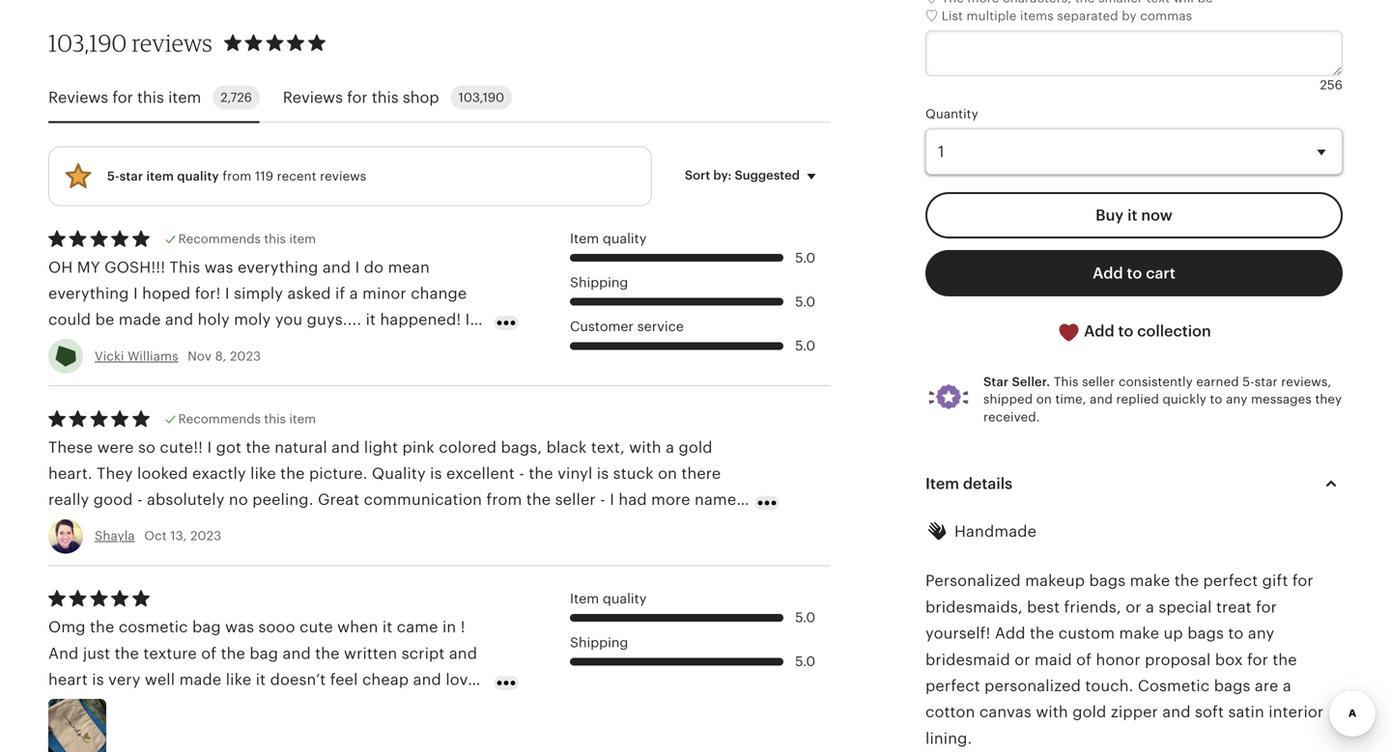 Task type: describe. For each thing, give the bounding box(es) containing it.
best
[[1028, 599, 1060, 617]]

this up simply
[[264, 232, 286, 246]]

this down 103,190 reviews
[[137, 89, 164, 106]]

item quality for omg the cosmetic bag was sooo cute when it came in ! and just the texture of the bag and the written script and heart is very well made like it doesn't feel cheap and love the little instructions it comes with to tell you how to take care of it ☺️
[[570, 591, 647, 607]]

shop
[[403, 89, 439, 106]]

like inside omg the cosmetic bag was sooo cute when it came in ! and just the texture of the bag and the written script and heart is very well made like it doesn't feel cheap and love the little instructions it comes with to tell you how to take care of it ☺️
[[226, 672, 252, 689]]

add inside personalized makeup bags make the perfect gift for bridesmaids, best friends, or a special treat for yourself! add the custom make up bags to any bridesmaid or maid of honor proposal box for the perfect personalized touch. cosmetic bags are a cotton canvas with gold zipper and soft satin interior lining.
[[995, 625, 1026, 643]]

2 thank from the left
[[190, 364, 243, 381]]

the up me
[[527, 492, 551, 509]]

made inside omg the cosmetic bag was sooo cute when it came in ! and just the texture of the bag and the written script and heart is very well made like it doesn't feel cheap and love the little instructions it comes with to tell you how to take care of it ☺️
[[179, 672, 222, 689]]

names
[[695, 492, 745, 509]]

1 horizontal spatial -
[[519, 465, 525, 483]]

mistake
[[613, 518, 671, 535]]

guys....
[[307, 311, 362, 329]]

cotton
[[926, 704, 976, 722]]

0 vertical spatial perfect
[[1204, 573, 1259, 590]]

these
[[84, 338, 125, 355]]

5 5.0 from the top
[[796, 655, 816, 670]]

box
[[1216, 652, 1244, 669]]

gift
[[1263, 573, 1289, 590]]

1 horizontal spatial had
[[619, 492, 647, 509]]

view details of this review photo by sarah chuansnit image
[[48, 700, 106, 753]]

0 vertical spatial or
[[1126, 599, 1142, 617]]

no
[[229, 492, 248, 509]]

with inside personalized makeup bags make the perfect gift for bridesmaids, best friends, or a special treat for yourself! add the custom make up bags to any bridesmaid or maid of honor proposal box for the perfect personalized touch. cosmetic bags are a cotton canvas with gold zipper and soft satin interior lining.
[[1036, 704, 1069, 722]]

asked
[[288, 285, 331, 303]]

really
[[48, 492, 89, 509]]

yourself!
[[926, 625, 991, 643]]

bags up friends,
[[1090, 573, 1126, 590]]

respond
[[394, 518, 457, 535]]

the right got
[[246, 439, 270, 456]]

the up care
[[48, 698, 73, 715]]

picture.
[[309, 465, 368, 483]]

letting
[[461, 518, 510, 535]]

bridesmaids,
[[926, 599, 1023, 617]]

know
[[542, 518, 582, 535]]

for!
[[195, 285, 221, 303]]

the up special
[[1175, 573, 1200, 590]]

to left tell
[[314, 698, 330, 715]]

and up if at left top
[[323, 259, 351, 276]]

i left got
[[207, 439, 212, 456]]

they
[[1316, 393, 1343, 407]]

item quality for oh my gosh!!!   this was everything and i do mean everything i hoped for!   i simply asked if a minor change could be made and holy moly you guys.... it happened!  i love these bags so much and the vball team will love them too!!!  thank you, thank you!!!
[[570, 231, 647, 246]]

and down moly
[[239, 338, 267, 355]]

them
[[448, 338, 487, 355]]

♡
[[926, 9, 939, 23]]

to inside this seller consistently earned 5-star reviews, shipped on time, and replied quickly to any messages they received.
[[1211, 393, 1223, 407]]

seller.
[[1012, 375, 1051, 389]]

highly
[[201, 544, 247, 562]]

bags down box
[[1215, 678, 1251, 695]]

earned
[[1197, 375, 1240, 389]]

sooo
[[259, 619, 295, 637]]

and down hoped
[[165, 311, 194, 329]]

2 5.0 from the top
[[796, 294, 816, 310]]

cute!!
[[160, 439, 203, 456]]

do
[[364, 259, 384, 276]]

103,190 for 103,190 reviews
[[48, 29, 127, 57]]

i right "for!" on the top of page
[[225, 285, 230, 303]]

oh
[[48, 259, 73, 276]]

this up natural
[[264, 412, 286, 427]]

could inside oh my gosh!!!   this was everything and i do mean everything i hoped for!   i simply asked if a minor change could be made and holy moly you guys.... it happened!  i love these bags so much and the vball team will love them too!!!  thank you, thank you!!!
[[48, 311, 91, 329]]

0 vertical spatial make
[[1130, 573, 1171, 590]]

shayla
[[95, 529, 135, 544]]

and inside personalized makeup bags make the perfect gift for bridesmaids, best friends, or a special treat for yourself! add the custom make up bags to any bridesmaid or maid of honor proposal box for the perfect personalized touch. cosmetic bags are a cotton canvas with gold zipper and soft satin interior lining.
[[1163, 704, 1191, 722]]

item details button
[[909, 461, 1361, 507]]

with inside these were so cute!! i got the natural and light pink colored bags, black text, with a gold heart. they looked exactly like the picture. quality is excellent - the vinyl is stuck on there really good - absolutely no peeling. great communication from the seller - i had more names than bags i had ordered and she was quick to respond letting me know my mistake so i could order more. i would highly recommend.
[[629, 439, 662, 456]]

add for add to collection
[[1085, 323, 1115, 340]]

it left ☺️
[[105, 724, 115, 742]]

item left 2,726
[[168, 89, 201, 106]]

got
[[216, 439, 242, 456]]

0 vertical spatial star
[[120, 169, 143, 184]]

treat
[[1217, 599, 1252, 617]]

communication
[[364, 492, 482, 509]]

personalized makeup bags make the perfect gift for bridesmaids, best friends, or a special treat for yourself! add the custom make up bags to any bridesmaid or maid of honor proposal box for the perfect personalized touch. cosmetic bags are a cotton canvas with gold zipper and soft satin interior lining.
[[926, 573, 1324, 748]]

i down gosh!!!
[[133, 285, 138, 303]]

this left shop
[[372, 89, 399, 106]]

exactly
[[192, 465, 246, 483]]

me
[[514, 518, 538, 535]]

looked
[[137, 465, 188, 483]]

a right are
[[1283, 678, 1292, 695]]

4 5.0 from the top
[[796, 610, 816, 626]]

to left cart at the top right of page
[[1127, 265, 1143, 282]]

you,
[[149, 364, 186, 381]]

gold inside personalized makeup bags make the perfect gift for bridesmaids, best friends, or a special treat for yourself! add the custom make up bags to any bridesmaid or maid of honor proposal box for the perfect personalized touch. cosmetic bags are a cotton canvas with gold zipper and soft satin interior lining.
[[1073, 704, 1107, 722]]

made inside oh my gosh!!!   this was everything and i do mean everything i hoped for!   i simply asked if a minor change could be made and holy moly you guys.... it happened!  i love these bags so much and the vball team will love them too!!!  thank you, thank you!!!
[[119, 311, 161, 329]]

the up the just
[[90, 619, 114, 637]]

lining.
[[926, 731, 973, 748]]

colored
[[439, 439, 497, 456]]

103,190 for 103,190
[[459, 90, 505, 105]]

comes
[[223, 698, 273, 715]]

cute
[[300, 619, 333, 637]]

i down stuck
[[610, 492, 615, 509]]

is inside omg the cosmetic bag was sooo cute when it came in ! and just the texture of the bag and the written script and heart is very well made like it doesn't feel cheap and love the little instructions it comes with to tell you how to take care of it ☺️
[[92, 672, 104, 689]]

heart.
[[48, 465, 93, 483]]

and down script on the left of page
[[413, 672, 442, 689]]

more.
[[93, 544, 137, 562]]

love inside omg the cosmetic bag was sooo cute when it came in ! and just the texture of the bag and the written script and heart is very well made like it doesn't feel cheap and love the little instructions it comes with to tell you how to take care of it ☺️
[[446, 672, 477, 689]]

Add your personalization text field
[[926, 31, 1343, 76]]

were
[[97, 439, 134, 456]]

5-star item quality from 119 recent reviews
[[107, 169, 367, 184]]

bags right up
[[1188, 625, 1225, 643]]

bridesmaid
[[926, 652, 1011, 669]]

quickly
[[1163, 393, 1207, 407]]

vicki williams link
[[95, 349, 178, 364]]

0 horizontal spatial from
[[223, 169, 252, 184]]

recommends this item for got
[[178, 412, 316, 427]]

1 thank from the left
[[92, 364, 145, 381]]

could inside these were so cute!! i got the natural and light pink colored bags, black text, with a gold heart. they looked exactly like the picture. quality is excellent - the vinyl is stuck on there really good - absolutely no peeling. great communication from the seller - i had more names than bags i had ordered and she was quick to respond letting me know my mistake so i could order more. i would highly recommend.
[[706, 518, 749, 535]]

was inside these were so cute!! i got the natural and light pink colored bags, black text, with a gold heart. they looked exactly like the picture. quality is excellent - the vinyl is stuck on there really good - absolutely no peeling. great communication from the seller - i had more names than bags i had ordered and she was quick to respond letting me know my mistake so i could order more. i would highly recommend.
[[296, 518, 325, 535]]

the up are
[[1273, 652, 1298, 669]]

messages
[[1252, 393, 1312, 407]]

star seller.
[[984, 375, 1051, 389]]

gosh!!!
[[105, 259, 165, 276]]

the up very
[[115, 645, 139, 663]]

on inside these were so cute!! i got the natural and light pink colored bags, black text, with a gold heart. they looked exactly like the picture. quality is excellent - the vinyl is stuck on there really good - absolutely no peeling. great communication from the seller - i had more names than bags i had ordered and she was quick to respond letting me know my mistake so i could order more. i would highly recommend.
[[658, 465, 678, 483]]

for down 103,190 reviews
[[113, 89, 133, 106]]

♡ list multiple items separated by commas
[[926, 9, 1193, 23]]

ordered
[[168, 518, 228, 535]]

i down oct
[[142, 544, 146, 562]]

1 horizontal spatial is
[[430, 465, 442, 483]]

reviews for reviews for this shop
[[283, 89, 343, 106]]

item for omg the cosmetic bag was sooo cute when it came in ! and just the texture of the bag and the written script and heart is very well made like it doesn't feel cheap and love the little instructions it comes with to tell you how to take care of it ☺️
[[570, 591, 599, 607]]

just
[[83, 645, 110, 663]]

0 horizontal spatial 2023
[[190, 529, 222, 544]]

star inside this seller consistently earned 5-star reviews, shipped on time, and replied quickly to any messages they received.
[[1255, 375, 1278, 389]]

the down cute
[[315, 645, 340, 663]]

order
[[48, 544, 89, 562]]

by:
[[714, 168, 732, 183]]

recommend.
[[251, 544, 347, 562]]

for left shop
[[347, 89, 368, 106]]

collection
[[1138, 323, 1212, 340]]

little
[[77, 698, 111, 715]]

1 horizontal spatial love
[[413, 338, 444, 355]]

item inside dropdown button
[[926, 476, 960, 493]]

seller inside this seller consistently earned 5-star reviews, shipped on time, and replied quickly to any messages they received.
[[1083, 375, 1116, 389]]

buy it now
[[1096, 207, 1173, 224]]

recent
[[277, 169, 317, 184]]

the down best
[[1030, 625, 1055, 643]]

shipping for omg the cosmetic bag was sooo cute when it came in ! and just the texture of the bag and the written script and heart is very well made like it doesn't feel cheap and love the little instructions it comes with to tell you how to take care of it ☺️
[[570, 635, 629, 651]]

would
[[150, 544, 196, 562]]

moly
[[234, 311, 271, 329]]

oct
[[144, 529, 167, 544]]

and up picture.
[[332, 439, 360, 456]]

0 horizontal spatial so
[[138, 439, 156, 456]]

for down gift
[[1257, 599, 1278, 617]]

item up natural
[[289, 412, 316, 427]]

custom
[[1059, 625, 1115, 643]]

by
[[1122, 9, 1137, 23]]

omg the cosmetic bag was sooo cute when it came in ! and just the texture of the bag and the written script and heart is very well made like it doesn't feel cheap and love the little instructions it comes with to tell you how to take care of it ☺️
[[48, 619, 481, 742]]

they
[[97, 465, 133, 483]]

and inside this seller consistently earned 5-star reviews, shipped on time, and replied quickly to any messages they received.
[[1090, 393, 1113, 407]]

than
[[48, 518, 82, 535]]

add to cart button
[[926, 250, 1343, 297]]

vicki
[[95, 349, 124, 364]]

item up "asked"
[[289, 232, 316, 246]]

256
[[1321, 78, 1343, 92]]

0 horizontal spatial of
[[85, 724, 101, 742]]

quality for i
[[603, 231, 647, 246]]

honor
[[1096, 652, 1141, 669]]

1 horizontal spatial of
[[201, 645, 217, 663]]

☺️
[[119, 724, 135, 742]]

it up comes
[[256, 672, 266, 689]]

happened!
[[380, 311, 461, 329]]

shayla oct 13, 2023
[[95, 529, 222, 544]]

minor
[[363, 285, 407, 303]]

to inside personalized makeup bags make the perfect gift for bridesmaids, best friends, or a special treat for yourself! add the custom make up bags to any bridesmaid or maid of honor proposal box for the perfect personalized touch. cosmetic bags are a cotton canvas with gold zipper and soft satin interior lining.
[[1229, 625, 1244, 643]]

a left special
[[1146, 599, 1155, 617]]

and down the 'no'
[[233, 518, 261, 535]]

care
[[48, 724, 81, 742]]

for right gift
[[1293, 573, 1314, 590]]

recommends for i
[[178, 412, 261, 427]]

too!!!
[[48, 364, 88, 381]]



Task type: locate. For each thing, give the bounding box(es) containing it.
1 horizontal spatial you
[[362, 698, 389, 715]]

everything up simply
[[238, 259, 318, 276]]

add down bridesmaids,
[[995, 625, 1026, 643]]

1 horizontal spatial everything
[[238, 259, 318, 276]]

!
[[461, 619, 466, 637]]

1 horizontal spatial star
[[1255, 375, 1278, 389]]

0 horizontal spatial or
[[1015, 652, 1031, 669]]

it up 'team'
[[366, 311, 376, 329]]

0 horizontal spatial reviews
[[132, 29, 213, 57]]

add left cart at the top right of page
[[1093, 265, 1124, 282]]

- right good
[[137, 492, 143, 509]]

perfect up treat
[[1204, 573, 1259, 590]]

1 vertical spatial reviews
[[320, 169, 367, 184]]

0 horizontal spatial -
[[137, 492, 143, 509]]

when
[[337, 619, 378, 637]]

2 vertical spatial so
[[676, 518, 693, 535]]

was for everything
[[205, 259, 233, 276]]

1 reviews from the left
[[48, 89, 108, 106]]

0 horizontal spatial made
[[119, 311, 161, 329]]

2 reviews from the left
[[283, 89, 343, 106]]

handmade
[[955, 523, 1037, 541]]

item quality down my
[[570, 591, 647, 607]]

1 vertical spatial seller
[[555, 492, 596, 509]]

2 vertical spatial item
[[570, 591, 599, 607]]

item quality up customer at the left top
[[570, 231, 647, 246]]

these
[[48, 439, 93, 456]]

it
[[1128, 207, 1138, 224], [366, 311, 376, 329], [383, 619, 393, 637], [256, 672, 266, 689], [209, 698, 219, 715], [105, 724, 115, 742]]

service
[[638, 319, 684, 335]]

the inside oh my gosh!!!   this was everything and i do mean everything i hoped for!   i simply asked if a minor change could be made and holy moly you guys.... it happened!  i love these bags so much and the vball team will love them too!!!  thank you, thank you!!!
[[272, 338, 296, 355]]

separated
[[1058, 9, 1119, 23]]

1 vertical spatial shipping
[[570, 635, 629, 651]]

0 vertical spatial quality
[[177, 169, 219, 184]]

had
[[619, 492, 647, 509], [136, 518, 164, 535]]

0 horizontal spatial 103,190
[[48, 29, 127, 57]]

script
[[402, 645, 445, 663]]

you inside omg the cosmetic bag was sooo cute when it came in ! and just the texture of the bag and the written script and heart is very well made like it doesn't feel cheap and love the little instructions it comes with to tell you how to take care of it ☺️
[[362, 698, 389, 715]]

2 vertical spatial quality
[[603, 591, 647, 607]]

quick
[[329, 518, 370, 535]]

could down names
[[706, 518, 749, 535]]

1 vertical spatial perfect
[[926, 678, 981, 695]]

star
[[984, 375, 1009, 389]]

5- right earned
[[1243, 375, 1255, 389]]

team
[[341, 338, 379, 355]]

item down reviews for this item at the top left
[[146, 169, 174, 184]]

seller up time,
[[1083, 375, 1116, 389]]

2,726
[[221, 90, 252, 105]]

made right be
[[119, 311, 161, 329]]

0 horizontal spatial this
[[170, 259, 200, 276]]

1 horizontal spatial on
[[1037, 393, 1052, 407]]

sort by: suggested
[[685, 168, 800, 183]]

1 vertical spatial so
[[138, 439, 156, 456]]

reviews for reviews for this item
[[48, 89, 108, 106]]

vinyl
[[558, 465, 593, 483]]

reviews right 2,726
[[283, 89, 343, 106]]

0 horizontal spatial had
[[136, 518, 164, 535]]

the
[[272, 338, 296, 355], [246, 439, 270, 456], [280, 465, 305, 483], [529, 465, 554, 483], [527, 492, 551, 509], [1175, 573, 1200, 590], [90, 619, 114, 637], [1030, 625, 1055, 643], [115, 645, 139, 663], [221, 645, 245, 663], [315, 645, 340, 663], [1273, 652, 1298, 669], [48, 698, 73, 715]]

1 horizontal spatial from
[[487, 492, 522, 509]]

and right time,
[[1090, 393, 1113, 407]]

excellent
[[447, 465, 515, 483]]

recommends this item up simply
[[178, 232, 316, 246]]

a inside oh my gosh!!!   this was everything and i do mean everything i hoped for!   i simply asked if a minor change could be made and holy moly you guys.... it happened!  i love these bags so much and the vball team will love them too!!!  thank you, thank you!!!
[[350, 285, 358, 303]]

make up honor
[[1120, 625, 1160, 643]]

buy it now button
[[926, 192, 1343, 239]]

any inside personalized makeup bags make the perfect gift for bridesmaids, best friends, or a special treat for yourself! add the custom make up bags to any bridesmaid or maid of honor proposal box for the perfect personalized touch. cosmetic bags are a cotton canvas with gold zipper and soft satin interior lining.
[[1249, 625, 1275, 643]]

maid
[[1035, 652, 1073, 669]]

0 horizontal spatial is
[[92, 672, 104, 689]]

1 vertical spatial star
[[1255, 375, 1278, 389]]

reviews for this item
[[48, 89, 201, 106]]

simply
[[234, 285, 283, 303]]

to down treat
[[1229, 625, 1244, 643]]

bag up texture
[[192, 619, 221, 637]]

2 recommends this item from the top
[[178, 412, 316, 427]]

tab list containing reviews for this item
[[48, 74, 831, 123]]

love
[[48, 338, 80, 355], [413, 338, 444, 355], [446, 672, 477, 689]]

1 horizontal spatial seller
[[1083, 375, 1116, 389]]

2 item quality from the top
[[570, 591, 647, 607]]

and down !
[[449, 645, 478, 663]]

0 vertical spatial gold
[[679, 439, 713, 456]]

my
[[586, 518, 609, 535]]

this inside oh my gosh!!!   this was everything and i do mean everything i hoped for!   i simply asked if a minor change could be made and holy moly you guys.... it happened!  i love these bags so much and the vball team will love them too!!!  thank you, thank you!!!
[[170, 259, 200, 276]]

1 shipping from the top
[[570, 275, 629, 291]]

on down seller.
[[1037, 393, 1052, 407]]

how
[[393, 698, 425, 715]]

any down treat
[[1249, 625, 1275, 643]]

0 vertical spatial had
[[619, 492, 647, 509]]

1 vertical spatial everything
[[48, 285, 129, 303]]

0 horizontal spatial perfect
[[926, 678, 981, 695]]

the down bags,
[[529, 465, 554, 483]]

written
[[344, 645, 398, 663]]

light
[[364, 439, 398, 456]]

1 recommends from the top
[[178, 232, 261, 246]]

star down reviews for this item at the top left
[[120, 169, 143, 184]]

0 vertical spatial could
[[48, 311, 91, 329]]

0 vertical spatial on
[[1037, 393, 1052, 407]]

2 horizontal spatial so
[[676, 518, 693, 535]]

1 horizontal spatial with
[[629, 439, 662, 456]]

you down cheap
[[362, 698, 389, 715]]

for up are
[[1248, 652, 1269, 669]]

i down names
[[697, 518, 702, 535]]

like up comes
[[226, 672, 252, 689]]

1 vertical spatial gold
[[1073, 704, 1107, 722]]

and up doesn't
[[283, 645, 311, 663]]

0 vertical spatial shipping
[[570, 275, 629, 291]]

the up you!!!
[[272, 338, 296, 355]]

1 vertical spatial 2023
[[190, 529, 222, 544]]

5- down reviews for this item at the top left
[[107, 169, 120, 184]]

with down doesn't
[[278, 698, 310, 715]]

it inside button
[[1128, 207, 1138, 224]]

seller
[[1083, 375, 1116, 389], [555, 492, 596, 509]]

perfect up cotton
[[926, 678, 981, 695]]

0 vertical spatial item
[[570, 231, 599, 246]]

0 vertical spatial recommends
[[178, 232, 261, 246]]

pink
[[403, 439, 435, 456]]

1 horizontal spatial 103,190
[[459, 90, 505, 105]]

119
[[255, 169, 274, 184]]

in
[[443, 619, 457, 637]]

shipped
[[984, 393, 1033, 407]]

0 vertical spatial so
[[170, 338, 188, 355]]

special
[[1159, 599, 1213, 617]]

customer
[[570, 319, 634, 335]]

with inside omg the cosmetic bag was sooo cute when it came in ! and just the texture of the bag and the written script and heart is very well made like it doesn't feel cheap and love the little instructions it comes with to tell you how to take care of it ☺️
[[278, 698, 310, 715]]

so up you,
[[170, 338, 188, 355]]

she
[[265, 518, 292, 535]]

of right texture
[[201, 645, 217, 663]]

from
[[223, 169, 252, 184], [487, 492, 522, 509]]

add down add to cart button
[[1085, 323, 1115, 340]]

0 horizontal spatial gold
[[679, 439, 713, 456]]

instructions
[[115, 698, 204, 715]]

and
[[48, 645, 79, 663]]

so inside oh my gosh!!!   this was everything and i do mean everything i hoped for!   i simply asked if a minor change could be made and holy moly you guys.... it happened!  i love these bags so much and the vball team will love them too!!!  thank you, thank you!!!
[[170, 338, 188, 355]]

2 horizontal spatial with
[[1036, 704, 1069, 722]]

of down custom
[[1077, 652, 1092, 669]]

i left do in the left of the page
[[355, 259, 360, 276]]

omg
[[48, 619, 86, 637]]

1 5.0 from the top
[[796, 250, 816, 266]]

1 horizontal spatial thank
[[190, 364, 243, 381]]

it left comes
[[209, 698, 219, 715]]

1 vertical spatial like
[[226, 672, 252, 689]]

1 horizontal spatial 2023
[[230, 349, 261, 364]]

it right when
[[383, 619, 393, 637]]

5- inside this seller consistently earned 5-star reviews, shipped on time, and replied quickly to any messages they received.
[[1243, 375, 1255, 389]]

0 horizontal spatial on
[[658, 465, 678, 483]]

reviews up reviews for this item at the top left
[[132, 29, 213, 57]]

quality down "mistake" at the left bottom of page
[[603, 591, 647, 607]]

great
[[318, 492, 360, 509]]

this up time,
[[1054, 375, 1079, 389]]

this up hoped
[[170, 259, 200, 276]]

8,
[[215, 349, 227, 364]]

or right friends,
[[1126, 599, 1142, 617]]

add for add to cart
[[1093, 265, 1124, 282]]

came
[[397, 619, 438, 637]]

on
[[1037, 393, 1052, 407], [658, 465, 678, 483]]

was up recommend.
[[296, 518, 325, 535]]

this inside this seller consistently earned 5-star reviews, shipped on time, and replied quickly to any messages they received.
[[1054, 375, 1079, 389]]

0 horizontal spatial seller
[[555, 492, 596, 509]]

had down stuck
[[619, 492, 647, 509]]

0 vertical spatial 103,190
[[48, 29, 127, 57]]

so down more
[[676, 518, 693, 535]]

1 vertical spatial any
[[1249, 625, 1275, 643]]

i left oct
[[127, 518, 132, 535]]

0 horizontal spatial you
[[275, 311, 303, 329]]

on inside this seller consistently earned 5-star reviews, shipped on time, and replied quickly to any messages they received.
[[1037, 393, 1052, 407]]

will
[[383, 338, 408, 355]]

bags inside these were so cute!! i got the natural and light pink colored bags, black text, with a gold heart. they looked exactly like the picture. quality is excellent - the vinyl is stuck on there really good - absolutely no peeling. great communication from the seller - i had more names than bags i had ordered and she was quick to respond letting me know my mistake so i could order more. i would highly recommend.
[[86, 518, 123, 535]]

bag down the 'sooo'
[[250, 645, 278, 663]]

2 vertical spatial add
[[995, 625, 1026, 643]]

0 vertical spatial from
[[223, 169, 252, 184]]

1 recommends this item from the top
[[178, 232, 316, 246]]

this
[[137, 89, 164, 106], [372, 89, 399, 106], [264, 232, 286, 246], [264, 412, 286, 427]]

5-
[[107, 169, 120, 184], [1243, 375, 1255, 389]]

suggested
[[735, 168, 800, 183]]

1 horizontal spatial so
[[170, 338, 188, 355]]

reviews
[[132, 29, 213, 57], [320, 169, 367, 184]]

very
[[108, 672, 141, 689]]

from up letting
[[487, 492, 522, 509]]

1 horizontal spatial or
[[1126, 599, 1142, 617]]

tab list
[[48, 74, 831, 123]]

doesn't
[[270, 672, 326, 689]]

2 horizontal spatial of
[[1077, 652, 1092, 669]]

text,
[[591, 439, 625, 456]]

was for sooo
[[225, 619, 254, 637]]

any down earned
[[1227, 393, 1248, 407]]

0 horizontal spatial reviews
[[48, 89, 108, 106]]

is down the just
[[92, 672, 104, 689]]

1 horizontal spatial this
[[1054, 375, 1079, 389]]

everything down 'my'
[[48, 285, 129, 303]]

0 horizontal spatial bag
[[192, 619, 221, 637]]

1 vertical spatial 5-
[[1243, 375, 1255, 389]]

so up the looked at left bottom
[[138, 439, 156, 456]]

the up comes
[[221, 645, 245, 663]]

0 vertical spatial bag
[[192, 619, 221, 637]]

up
[[1164, 625, 1184, 643]]

made
[[119, 311, 161, 329], [179, 672, 222, 689]]

gold up there at bottom
[[679, 439, 713, 456]]

to right how on the left bottom of the page
[[429, 698, 445, 715]]

1 vertical spatial add
[[1085, 323, 1115, 340]]

make up special
[[1130, 573, 1171, 590]]

had left 13,
[[136, 518, 164, 535]]

add to collection
[[1081, 323, 1212, 340]]

was inside oh my gosh!!!   this was everything and i do mean everything i hoped for!   i simply asked if a minor change could be made and holy moly you guys.... it happened!  i love these bags so much and the vball team will love them too!!!  thank you, thank you!!!
[[205, 259, 233, 276]]

bags inside oh my gosh!!!   this was everything and i do mean everything i hoped for!   i simply asked if a minor change could be made and holy moly you guys.... it happened!  i love these bags so much and the vball team will love them too!!!  thank you, thank you!!!
[[130, 338, 166, 355]]

item
[[168, 89, 201, 106], [146, 169, 174, 184], [289, 232, 316, 246], [289, 412, 316, 427]]

-
[[519, 465, 525, 483], [137, 492, 143, 509], [600, 492, 606, 509]]

3 5.0 from the top
[[796, 338, 816, 354]]

it inside oh my gosh!!!   this was everything and i do mean everything i hoped for!   i simply asked if a minor change could be made and holy moly you guys.... it happened!  i love these bags so much and the vball team will love them too!!!  thank you, thank you!!!
[[366, 311, 376, 329]]

with down personalized on the bottom right of the page
[[1036, 704, 1069, 722]]

to left "collection"
[[1119, 323, 1134, 340]]

gold inside these were so cute!! i got the natural and light pink colored bags, black text, with a gold heart. they looked exactly like the picture. quality is excellent - the vinyl is stuck on there really good - absolutely no peeling. great communication from the seller - i had more names than bags i had ordered and she was quick to respond letting me know my mistake so i could order more. i would highly recommend.
[[679, 439, 713, 456]]

from inside these were so cute!! i got the natural and light pink colored bags, black text, with a gold heart. they looked exactly like the picture. quality is excellent - the vinyl is stuck on there really good - absolutely no peeling. great communication from the seller - i had more names than bags i had ordered and she was quick to respond letting me know my mistake so i could order more. i would highly recommend.
[[487, 492, 522, 509]]

recommends this item for everything
[[178, 232, 316, 246]]

1 vertical spatial item quality
[[570, 591, 647, 607]]

oh my gosh!!!   this was everything and i do mean everything i hoped for!   i simply asked if a minor change could be made and holy moly you guys.... it happened!  i love these bags so much and the vball team will love them too!!!  thank you, thank you!!!
[[48, 259, 487, 381]]

1 vertical spatial had
[[136, 518, 164, 535]]

was
[[205, 259, 233, 276], [296, 518, 325, 535], [225, 619, 254, 637]]

1 vertical spatial recommends
[[178, 412, 261, 427]]

1 horizontal spatial made
[[179, 672, 222, 689]]

to down earned
[[1211, 393, 1223, 407]]

to
[[1127, 265, 1143, 282], [1119, 323, 1134, 340], [1211, 393, 1223, 407], [375, 518, 390, 535], [1229, 625, 1244, 643], [314, 698, 330, 715], [429, 698, 445, 715]]

williams
[[128, 349, 178, 364]]

and down cosmetic
[[1163, 704, 1191, 722]]

1 vertical spatial make
[[1120, 625, 1160, 643]]

0 horizontal spatial love
[[48, 338, 80, 355]]

recommends for was
[[178, 232, 261, 246]]

i up them
[[466, 311, 470, 329]]

items
[[1021, 9, 1054, 23]]

103,190 inside tab list
[[459, 90, 505, 105]]

on up more
[[658, 465, 678, 483]]

1 horizontal spatial could
[[706, 518, 749, 535]]

was inside omg the cosmetic bag was sooo cute when it came in ! and just the texture of the bag and the written script and heart is very well made like it doesn't feel cheap and love the little instructions it comes with to tell you how to take care of it ☺️
[[225, 619, 254, 637]]

and
[[323, 259, 351, 276], [165, 311, 194, 329], [239, 338, 267, 355], [1090, 393, 1113, 407], [332, 439, 360, 456], [233, 518, 261, 535], [283, 645, 311, 663], [449, 645, 478, 663], [413, 672, 442, 689], [1163, 704, 1191, 722]]

1 vertical spatial recommends this item
[[178, 412, 316, 427]]

2 shipping from the top
[[570, 635, 629, 651]]

satin
[[1229, 704, 1265, 722]]

0 horizontal spatial 5-
[[107, 169, 120, 184]]

1 vertical spatial bag
[[250, 645, 278, 663]]

add to collection button
[[926, 308, 1343, 356]]

1 horizontal spatial reviews
[[320, 169, 367, 184]]

item details
[[926, 476, 1013, 493]]

0 horizontal spatial star
[[120, 169, 143, 184]]

0 vertical spatial 2023
[[230, 349, 261, 364]]

is down text,
[[597, 465, 609, 483]]

1 horizontal spatial gold
[[1073, 704, 1107, 722]]

soft
[[1196, 704, 1225, 722]]

bags down good
[[86, 518, 123, 535]]

seller inside these were so cute!! i got the natural and light pink colored bags, black text, with a gold heart. they looked exactly like the picture. quality is excellent - the vinyl is stuck on there really good - absolutely no peeling. great communication from the seller - i had more names than bags i had ordered and she was quick to respond letting me know my mistake so i could order more. i would highly recommend.
[[555, 492, 596, 509]]

tell
[[334, 698, 357, 715]]

a right if at left top
[[350, 285, 358, 303]]

everything
[[238, 259, 318, 276], [48, 285, 129, 303]]

shipping for oh my gosh!!!   this was everything and i do mean everything i hoped for!   i simply asked if a minor change could be made and holy moly you guys.... it happened!  i love these bags so much and the vball team will love them too!!!  thank you, thank you!!!
[[570, 275, 629, 291]]

2 recommends from the top
[[178, 412, 261, 427]]

0 vertical spatial recommends this item
[[178, 232, 316, 246]]

0 vertical spatial everything
[[238, 259, 318, 276]]

0 horizontal spatial thank
[[92, 364, 145, 381]]

thank down '8,'
[[190, 364, 243, 381]]

much
[[192, 338, 235, 355]]

recommends this item up got
[[178, 412, 316, 427]]

to inside these were so cute!! i got the natural and light pink colored bags, black text, with a gold heart. they looked exactly like the picture. quality is excellent - the vinyl is stuck on there really good - absolutely no peeling. great communication from the seller - i had more names than bags i had ordered and she was quick to respond letting me know my mistake so i could order more. i would highly recommend.
[[375, 518, 390, 535]]

with up stuck
[[629, 439, 662, 456]]

commas
[[1141, 9, 1193, 23]]

1 vertical spatial from
[[487, 492, 522, 509]]

of inside personalized makeup bags make the perfect gift for bridesmaids, best friends, or a special treat for yourself! add the custom make up bags to any bridesmaid or maid of honor proposal box for the perfect personalized touch. cosmetic bags are a cotton canvas with gold zipper and soft satin interior lining.
[[1077, 652, 1092, 669]]

you inside oh my gosh!!!   this was everything and i do mean everything i hoped for!   i simply asked if a minor change could be made and holy moly you guys.... it happened!  i love these bags so much and the vball team will love them too!!!  thank you, thank you!!!
[[275, 311, 303, 329]]

bags up you,
[[130, 338, 166, 355]]

0 horizontal spatial could
[[48, 311, 91, 329]]

cosmetic
[[1138, 678, 1210, 695]]

consistently
[[1119, 375, 1193, 389]]

item up customer at the left top
[[570, 231, 599, 246]]

1 vertical spatial this
[[1054, 375, 1079, 389]]

0 horizontal spatial everything
[[48, 285, 129, 303]]

1 horizontal spatial 5-
[[1243, 375, 1255, 389]]

black
[[547, 439, 587, 456]]

2 horizontal spatial is
[[597, 465, 609, 483]]

hoped
[[142, 285, 191, 303]]

1 vertical spatial was
[[296, 518, 325, 535]]

1 item quality from the top
[[570, 231, 647, 246]]

0 vertical spatial any
[[1227, 393, 1248, 407]]

item for oh my gosh!!!   this was everything and i do mean everything i hoped for!   i simply asked if a minor change could be made and holy moly you guys.... it happened!  i love these bags so much and the vball team will love them too!!!  thank you, thank you!!!
[[570, 231, 599, 246]]

1 vertical spatial or
[[1015, 652, 1031, 669]]

was left the 'sooo'
[[225, 619, 254, 637]]

like inside these were so cute!! i got the natural and light pink colored bags, black text, with a gold heart. they looked exactly like the picture. quality is excellent - the vinyl is stuck on there really good - absolutely no peeling. great communication from the seller - i had more names than bags i had ordered and she was quick to respond letting me know my mistake so i could order more. i would highly recommend.
[[250, 465, 276, 483]]

these were so cute!! i got the natural and light pink colored bags, black text, with a gold heart. they looked exactly like the picture. quality is excellent - the vinyl is stuck on there really good - absolutely no peeling. great communication from the seller - i had more names than bags i had ordered and she was quick to respond letting me know my mistake so i could order more. i would highly recommend.
[[48, 439, 749, 562]]

buy
[[1096, 207, 1124, 224]]

of
[[201, 645, 217, 663], [1077, 652, 1092, 669], [85, 724, 101, 742]]

1 vertical spatial item
[[926, 476, 960, 493]]

1 vertical spatial you
[[362, 698, 389, 715]]

1 horizontal spatial bag
[[250, 645, 278, 663]]

a inside these were so cute!! i got the natural and light pink colored bags, black text, with a gold heart. they looked exactly like the picture. quality is excellent - the vinyl is stuck on there really good - absolutely no peeling. great communication from the seller - i had more names than bags i had ordered and she was quick to respond letting me know my mistake so i could order more. i would highly recommend.
[[666, 439, 675, 456]]

item left details
[[926, 476, 960, 493]]

0 vertical spatial 5-
[[107, 169, 120, 184]]

a up more
[[666, 439, 675, 456]]

any inside this seller consistently earned 5-star reviews, shipped on time, and replied quickly to any messages they received.
[[1227, 393, 1248, 407]]

2 horizontal spatial -
[[600, 492, 606, 509]]

0 horizontal spatial with
[[278, 698, 310, 715]]

the down natural
[[280, 465, 305, 483]]

or
[[1126, 599, 1142, 617], [1015, 652, 1031, 669]]

quality for !
[[603, 591, 647, 607]]

stuck
[[613, 465, 654, 483]]



Task type: vqa. For each thing, say whether or not it's contained in the screenshot.
Decoration
no



